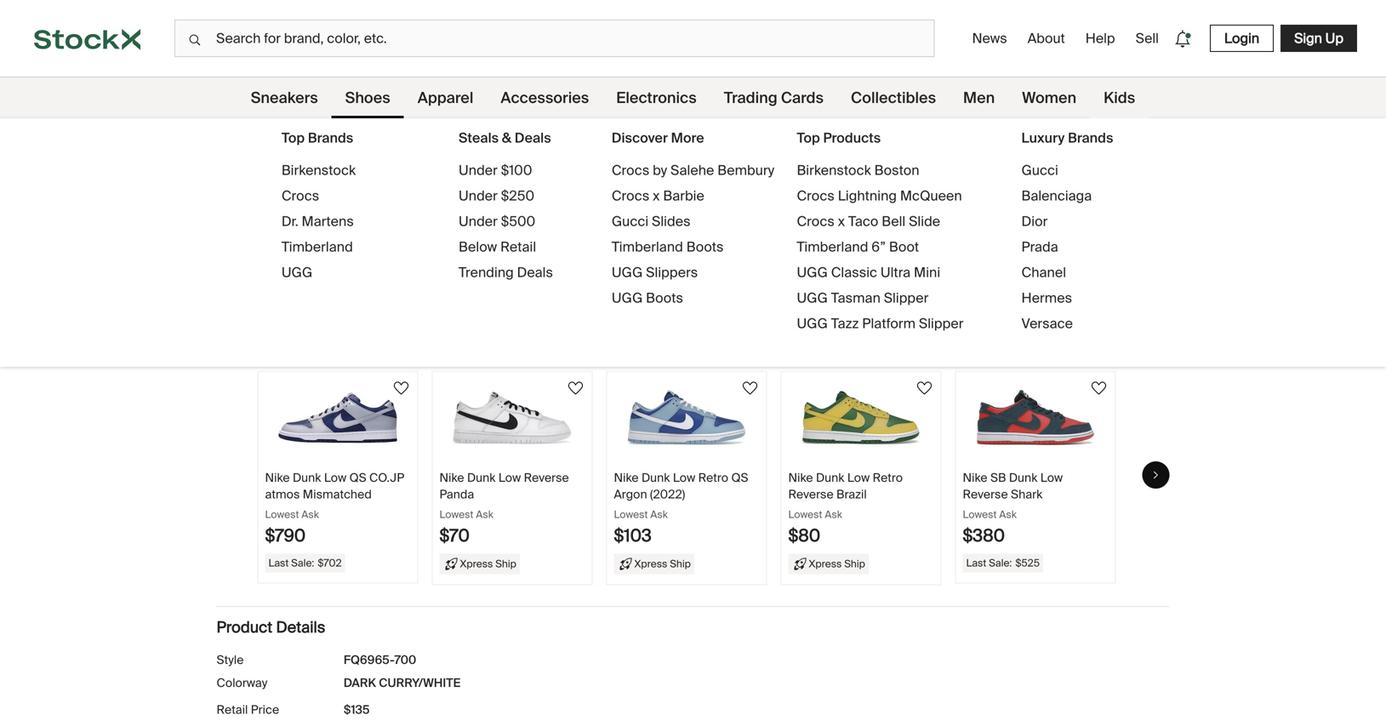 Task type: vqa. For each thing, say whether or not it's contained in the screenshot.
ugg classic ultra mini link
yes



Task type: describe. For each thing, give the bounding box(es) containing it.
$96
[[775, 137, 806, 159]]

ask inside nike dunk low retro reverse brazil lowest ask $80
[[825, 508, 843, 521]]

dunk for $790
[[293, 470, 321, 486]]

reverse for $380
[[963, 487, 1009, 502]]

nike dunk low retro reverse brazil image
[[802, 386, 921, 450]]

lowest inside nike dunk low retro qs argon (2022) lowest ask $103
[[614, 508, 648, 521]]

steals
[[459, 129, 499, 147]]

$43
[[795, 163, 817, 179]]

gucci slides link
[[612, 212, 691, 230]]

timberland boots link
[[612, 238, 724, 256]]

argon
[[614, 487, 648, 502]]

sneakers link
[[251, 77, 318, 118]]

price
[[251, 702, 279, 718]]

dior link
[[1022, 212, 1048, 230]]

platform
[[863, 315, 916, 332]]

colorway
[[217, 675, 268, 691]]

slide
[[909, 212, 941, 230]]

ship for $70
[[496, 557, 517, 570]]

view for view bids
[[1025, 141, 1051, 157]]

follow image for ask
[[391, 378, 412, 399]]

dr.
[[282, 212, 299, 230]]

gucci inside "gucci balenciaga dior prada chanel hermes versace"
[[1022, 161, 1059, 179]]

0 vertical spatial deals
[[515, 129, 552, 147]]

sign up button
[[1281, 25, 1358, 52]]

product category switcher element
[[0, 77, 1387, 367]]

dunk for $103
[[642, 470, 670, 486]]

Search... search field
[[175, 20, 935, 57]]

deals inside 'under $100 under $250 under $500 below retail trending deals'
[[517, 264, 553, 281]]

birkenstock for boston
[[797, 161, 872, 179]]

ugg link
[[282, 264, 313, 281]]

electronics
[[617, 88, 697, 108]]

hermes link
[[1022, 289, 1073, 307]]

ugg up ugg boots link on the top left
[[612, 264, 643, 281]]

about
[[1028, 29, 1066, 47]]

timberland 6" boot link
[[797, 238, 920, 256]]

last sale: $525
[[967, 556, 1040, 570]]

$103
[[614, 525, 652, 547]]

nike dunk low reverse panda image
[[453, 386, 572, 450]]

last for $380
[[967, 556, 987, 570]]

of
[[981, 31, 989, 44]]

classic
[[832, 264, 878, 281]]

pay
[[843, 31, 859, 44]]

nike for $790
[[265, 470, 290, 486]]

luxury brands
[[1022, 129, 1114, 147]]

lowest inside nike dunk low reverse panda lowest ask $70
[[440, 508, 474, 521]]

ugg left tasman
[[797, 289, 828, 307]]

nike for $70
[[440, 470, 465, 486]]

sale: for ask
[[291, 556, 314, 570]]

below retail link
[[459, 238, 537, 256]]

mcqueen
[[901, 187, 963, 205]]

2 under from the top
[[459, 187, 498, 205]]

1 horizontal spatial more
[[1015, 72, 1048, 90]]

product details
[[217, 618, 326, 637]]

ask inside nike dunk low reverse panda lowest ask $70
[[476, 508, 494, 521]]

retro for $80
[[873, 470, 903, 486]]

xpress for $70
[[460, 557, 493, 570]]

low for $790
[[324, 470, 347, 486]]

kids link
[[1104, 77, 1136, 118]]

news
[[973, 29, 1008, 47]]

6"
[[872, 238, 886, 256]]

gucci balenciaga dior prada chanel hermes versace
[[1022, 161, 1093, 332]]

retro for ask
[[699, 470, 729, 486]]

crocs lightning mcqueen link
[[797, 187, 963, 205]]

ugg slippers link
[[612, 264, 698, 281]]

balenciaga
[[1022, 187, 1093, 205]]

gucci link
[[1022, 161, 1059, 179]]

mismatched
[[303, 487, 372, 502]]

low inside nike sb dunk low reverse shark lowest ask $380
[[1041, 470, 1064, 486]]

electronics link
[[617, 77, 697, 118]]

promise
[[822, 280, 868, 296]]

4
[[871, 31, 877, 44]]

1 under from the top
[[459, 161, 498, 179]]

bids
[[1054, 141, 1078, 157]]

low for $103
[[673, 470, 696, 486]]

last inside last sale: $96 ▼ -$43 (-31%)
[[775, 118, 799, 134]]

panda
[[440, 487, 474, 502]]

reverse inside nike dunk low reverse panda lowest ask $70
[[524, 470, 569, 486]]

crocs down (-
[[797, 187, 835, 205]]

last sale: $96 ▼ -$43 (-31%)
[[775, 118, 854, 180]]

nike dunk low reverse panda lowest ask $70
[[440, 470, 569, 547]]

crocs x barbie link
[[612, 187, 705, 205]]

style
[[217, 652, 244, 668]]

ship for $103
[[670, 557, 691, 570]]

stockx logo link
[[0, 0, 175, 77]]

atmos
[[265, 487, 300, 502]]

qs inside nike dunk low retro qs argon (2022) lowest ask $103
[[732, 470, 749, 486]]

nike dunk low qs co.jp reverse curry (2024) 0 image
[[251, 0, 741, 248]]

discover
[[612, 129, 668, 147]]

interest-
[[879, 31, 916, 44]]

about link
[[1021, 23, 1073, 54]]

barbie
[[664, 187, 705, 205]]

follow image for $70
[[566, 378, 586, 399]]

follow image for $80
[[915, 378, 935, 399]]

(2022)
[[650, 487, 686, 502]]

lowest inside nike sb dunk low reverse shark lowest ask $380
[[963, 508, 997, 521]]

last for ask
[[269, 556, 289, 570]]

dark
[[344, 675, 376, 691]]

mini
[[914, 264, 941, 281]]

product
[[217, 618, 273, 637]]

top for top products
[[797, 129, 821, 147]]

xpress for $80
[[809, 557, 842, 570]]

login
[[1225, 29, 1260, 47]]

free
[[916, 31, 933, 44]]

3 under from the top
[[459, 212, 498, 230]]

versace link
[[1022, 315, 1074, 332]]

1 for from the left
[[906, 72, 923, 90]]

ask inside nike sb dunk low reverse shark lowest ask $380
[[1000, 508, 1017, 521]]

view sales button
[[1093, 135, 1167, 164]]

nike sb dunk low reverse shark image
[[977, 386, 1096, 450]]

$250
[[501, 187, 535, 205]]

curry/white
[[379, 675, 461, 691]]

ugg left tazz
[[797, 315, 828, 332]]

700
[[395, 652, 417, 668]]

timberland inside birkenstock boston crocs lightning mcqueen crocs x taco bell slide timberland 6" boot ugg classic ultra mini ugg tasman slipper ugg tazz platform slipper
[[797, 238, 869, 256]]

timberland link
[[282, 238, 353, 256]]

sign
[[1295, 29, 1323, 47]]

shoes link
[[345, 77, 391, 118]]

men
[[964, 88, 995, 108]]

dr. martens link
[[282, 212, 354, 230]]

apparel
[[418, 88, 474, 108]]



Task type: locate. For each thing, give the bounding box(es) containing it.
1 horizontal spatial follow image
[[740, 378, 761, 399]]

ugg down 'ugg slippers' link
[[612, 289, 643, 307]]

boston
[[875, 161, 920, 179]]

1 horizontal spatial follow image
[[915, 378, 935, 399]]

dunk inside nike dunk low retro qs argon (2022) lowest ask $103
[[642, 470, 670, 486]]

0 horizontal spatial ship
[[496, 557, 517, 570]]

more down about
[[1015, 72, 1048, 90]]

nike dunk low retro qs argon (2022) image
[[627, 386, 747, 450]]

1 horizontal spatial last
[[775, 118, 799, 134]]

follow image
[[391, 378, 412, 399], [915, 378, 935, 399]]

lowest up the $80
[[789, 508, 823, 521]]

2 ship from the left
[[670, 557, 691, 570]]

xpress
[[460, 557, 493, 570], [635, 557, 668, 570], [809, 557, 842, 570]]

gucci down view bids at the top
[[1022, 161, 1059, 179]]

2 nike from the left
[[440, 470, 465, 486]]

balenciaga link
[[1022, 187, 1093, 205]]

0 horizontal spatial follow image
[[391, 378, 412, 399]]

xpress down $70
[[460, 557, 493, 570]]

1 lowest from the left
[[265, 508, 299, 521]]

in
[[861, 31, 869, 44]]

salehe
[[671, 161, 715, 179]]

4 lowest from the left
[[789, 508, 823, 521]]

sale: left $525
[[989, 556, 1013, 570]]

login button
[[1211, 25, 1275, 52]]

sell down interest- at right
[[879, 72, 902, 90]]

0 horizontal spatial more
[[671, 129, 705, 147]]

for left the '$77'
[[906, 72, 923, 90]]

2 follow image from the left
[[915, 378, 935, 399]]

reverse down sb
[[963, 487, 1009, 502]]

accessories
[[501, 88, 589, 108]]

trading
[[724, 88, 778, 108]]

1 ship from the left
[[496, 557, 517, 570]]

under up below
[[459, 212, 498, 230]]

nike dunk low qs co.jp atmos mismatched lowest ask $790
[[265, 470, 405, 547]]

qs up the "mismatched"
[[350, 470, 367, 486]]

2 view from the left
[[1100, 141, 1126, 157]]

1 horizontal spatial qs
[[732, 470, 749, 486]]

nike up atmos
[[265, 470, 290, 486]]

qs inside nike dunk low qs co.jp atmos mismatched lowest ask $790
[[350, 470, 367, 486]]

0 horizontal spatial gucci
[[612, 212, 649, 230]]

x inside crocs by salehe bembury crocs x barbie gucci slides timberland boots ugg slippers ugg boots
[[653, 187, 660, 205]]

sale:
[[802, 118, 829, 134], [291, 556, 314, 570], [989, 556, 1013, 570]]

dunk up shark
[[1010, 470, 1038, 486]]

0 horizontal spatial boots
[[646, 289, 684, 307]]

0 horizontal spatial xpress
[[460, 557, 493, 570]]

trading cards link
[[724, 77, 824, 118]]

0 horizontal spatial view
[[1025, 141, 1051, 157]]

retail down colorway
[[217, 702, 248, 718]]

0 horizontal spatial top
[[282, 129, 305, 147]]

for down $21.25.
[[995, 72, 1012, 90]]

timberland down dr. martens link
[[282, 238, 353, 256]]

1 xpress from the left
[[460, 557, 493, 570]]

timberland inside crocs by salehe bembury crocs x barbie gucci slides timberland boots ugg slippers ugg boots
[[612, 238, 684, 256]]

0 vertical spatial sell
[[1136, 29, 1160, 47]]

ugg down stockx
[[797, 264, 828, 281]]

crocs up the gucci slides link
[[612, 187, 650, 205]]

up
[[1326, 29, 1344, 47]]

4 low from the left
[[848, 470, 870, 486]]

0 horizontal spatial sale:
[[291, 556, 314, 570]]

x down by
[[653, 187, 660, 205]]

1 horizontal spatial ship
[[670, 557, 691, 570]]

hermes
[[1022, 289, 1073, 307]]

deals
[[515, 129, 552, 147], [517, 264, 553, 281]]

reverse for $80
[[789, 487, 834, 502]]

2 qs from the left
[[732, 470, 749, 486]]

dunk inside nike dunk low qs co.jp atmos mismatched lowest ask $790
[[293, 470, 321, 486]]

retail down $500
[[501, 238, 537, 256]]

1 low from the left
[[324, 470, 347, 486]]

1 vertical spatial sell
[[879, 72, 902, 90]]

dunk inside nike dunk low reverse panda lowest ask $70
[[467, 470, 496, 486]]

sneakers
[[251, 88, 318, 108]]

1 horizontal spatial xpress
[[635, 557, 668, 570]]

5 lowest from the left
[[963, 508, 997, 521]]

low inside nike dunk low qs co.jp atmos mismatched lowest ask $790
[[324, 470, 347, 486]]

0 horizontal spatial follow image
[[566, 378, 586, 399]]

nike sb dunk low reverse shark lowest ask $380
[[963, 470, 1064, 547]]

timberland up classic
[[797, 238, 869, 256]]

2 horizontal spatial last
[[967, 556, 987, 570]]

1 horizontal spatial birkenstock
[[797, 161, 872, 179]]

xpress ship for $80
[[809, 557, 866, 570]]

xpress for $103
[[635, 557, 668, 570]]

birkenstock for crocs
[[282, 161, 356, 179]]

4 nike from the left
[[789, 470, 814, 486]]

timberland down the gucci slides link
[[612, 238, 684, 256]]

ugg
[[282, 264, 313, 281], [612, 264, 643, 281], [797, 264, 828, 281], [612, 289, 643, 307], [797, 289, 828, 307], [797, 315, 828, 332]]

more inside product category switcher element
[[671, 129, 705, 147]]

sale: inside last sale: $96 ▼ -$43 (-31%)
[[802, 118, 829, 134]]

ask inside nike dunk low qs co.jp atmos mismatched lowest ask $790
[[302, 508, 319, 521]]

under $100 under $250 under $500 below retail trending deals
[[459, 161, 553, 281]]

retro inside nike dunk low retro qs argon (2022) lowest ask $103
[[699, 470, 729, 486]]

last down $790 on the left bottom of page
[[269, 556, 289, 570]]

nike dunk low retro reverse brazil lowest ask $80
[[789, 470, 903, 547]]

2 xpress from the left
[[635, 557, 668, 570]]

ugg inside birkenstock crocs dr. martens timberland ugg
[[282, 264, 313, 281]]

0 horizontal spatial qs
[[350, 470, 367, 486]]

brands for top brands
[[308, 129, 354, 147]]

0 horizontal spatial reverse
[[524, 470, 569, 486]]

xpress down the $103
[[635, 557, 668, 570]]

ugg classic ultra mini link
[[797, 264, 941, 281]]

sign up
[[1295, 29, 1344, 47]]

slippers
[[646, 264, 698, 281]]

trading cards
[[724, 88, 824, 108]]

dark curry/white
[[344, 675, 461, 691]]

dunk for $70
[[467, 470, 496, 486]]

$135
[[344, 702, 370, 718]]

dunk up atmos
[[293, 470, 321, 486]]

nike up the panda
[[440, 470, 465, 486]]

0 vertical spatial more
[[1015, 72, 1048, 90]]

2 horizontal spatial xpress
[[809, 557, 842, 570]]

5 nike from the left
[[963, 470, 988, 486]]

reverse inside nike dunk low retro reverse brazil lowest ask $80
[[789, 487, 834, 502]]

$77
[[926, 72, 949, 90]]

top for top brands
[[282, 129, 305, 147]]

women
[[1023, 88, 1077, 108]]

5 low from the left
[[1041, 470, 1064, 486]]

more
[[1015, 72, 1048, 90], [671, 129, 705, 147]]

low for $70
[[499, 470, 521, 486]]

0 horizontal spatial retro
[[699, 470, 729, 486]]

1 top from the left
[[282, 129, 305, 147]]

crocs up 'dr.'
[[282, 187, 319, 205]]

1 vertical spatial retail
[[217, 702, 248, 718]]

x inside birkenstock boston crocs lightning mcqueen crocs x taco bell slide timberland 6" boot ugg classic ultra mini ugg tasman slipper ugg tazz platform slipper
[[838, 212, 846, 230]]

0 vertical spatial boots
[[687, 238, 724, 256]]

3 ship from the left
[[845, 557, 866, 570]]

sell left notification unread icon
[[1136, 29, 1160, 47]]

notification unread icon image
[[1171, 27, 1195, 51]]

reverse down 'nike dunk low reverse panda' image
[[524, 470, 569, 486]]

lowest
[[265, 508, 299, 521], [440, 508, 474, 521], [614, 508, 648, 521], [789, 508, 823, 521], [963, 508, 997, 521]]

0 horizontal spatial sell
[[879, 72, 902, 90]]

0 vertical spatial under
[[459, 161, 498, 179]]

under $100 link
[[459, 161, 533, 179]]

1 timberland from the left
[[282, 238, 353, 256]]

boot
[[890, 238, 920, 256]]

ugg down timberland 'link'
[[282, 264, 313, 281]]

1 vertical spatial gucci
[[612, 212, 649, 230]]

xpress ship for $70
[[460, 557, 517, 570]]

lowest down atmos
[[265, 508, 299, 521]]

shark
[[1012, 487, 1043, 502]]

0 horizontal spatial last
[[269, 556, 289, 570]]

co.jp
[[370, 470, 405, 486]]

nike inside nike dunk low reverse panda lowest ask $70
[[440, 470, 465, 486]]

view for view sales
[[1100, 141, 1126, 157]]

1 vertical spatial boots
[[646, 289, 684, 307]]

0 horizontal spatial brands
[[308, 129, 354, 147]]

ship down nike dunk low retro reverse brazil lowest ask $80
[[845, 557, 866, 570]]

1 vertical spatial slipper
[[919, 315, 964, 332]]

boots
[[687, 238, 724, 256], [646, 289, 684, 307]]

qs down nike dunk low retro qs argon (2022) image
[[732, 470, 749, 486]]

crocs
[[612, 161, 650, 179], [282, 187, 319, 205], [612, 187, 650, 205], [797, 187, 835, 205], [797, 212, 835, 230]]

2 horizontal spatial follow image
[[1089, 378, 1110, 399]]

tazz
[[832, 315, 859, 332]]

3 low from the left
[[673, 470, 696, 486]]

nike inside nike dunk low retro reverse brazil lowest ask $80
[[789, 470, 814, 486]]

0 horizontal spatial x
[[653, 187, 660, 205]]

0 horizontal spatial xpress ship
[[460, 557, 517, 570]]

1 horizontal spatial retail
[[501, 238, 537, 256]]

x up stockx verified
[[838, 212, 846, 230]]

0 vertical spatial gucci
[[1022, 161, 1059, 179]]

sale: left the $702
[[291, 556, 314, 570]]

top down sneakers link
[[282, 129, 305, 147]]

2 birkenstock from the left
[[797, 161, 872, 179]]

under $250 link
[[459, 187, 535, 205]]

1 horizontal spatial view
[[1100, 141, 1126, 157]]

accessories link
[[501, 77, 589, 118]]

boots up slippers
[[687, 238, 724, 256]]

0 horizontal spatial retail
[[217, 702, 248, 718]]

lowest inside nike dunk low retro reverse brazil lowest ask $80
[[789, 508, 823, 521]]

1 brands from the left
[[308, 129, 354, 147]]

timberland inside birkenstock crocs dr. martens timberland ugg
[[282, 238, 353, 256]]

xpress ship down the $80
[[809, 557, 866, 570]]

under up under $250 link
[[459, 161, 498, 179]]

1 horizontal spatial reverse
[[789, 487, 834, 502]]

sale: for $380
[[989, 556, 1013, 570]]

2 xpress ship from the left
[[635, 557, 691, 570]]

birkenstock crocs dr. martens timberland ugg
[[282, 161, 356, 281]]

follow image
[[566, 378, 586, 399], [740, 378, 761, 399], [1089, 378, 1110, 399]]

xpress ship down $70
[[460, 557, 517, 570]]

deals down below retail link in the left top of the page
[[517, 264, 553, 281]]

1 horizontal spatial brands
[[1069, 129, 1114, 147]]

low up shark
[[1041, 470, 1064, 486]]

3 follow image from the left
[[1089, 378, 1110, 399]]

1 qs from the left
[[350, 470, 367, 486]]

follow image for ask
[[1089, 378, 1110, 399]]

1 vertical spatial more
[[671, 129, 705, 147]]

0 vertical spatial retail
[[501, 238, 537, 256]]

1 birkenstock from the left
[[282, 161, 356, 179]]

2 timberland from the left
[[612, 238, 684, 256]]

1 vertical spatial deals
[[517, 264, 553, 281]]

1 horizontal spatial boots
[[687, 238, 724, 256]]

lightning
[[838, 187, 897, 205]]

ship down nike dunk low reverse panda lowest ask $70
[[496, 557, 517, 570]]

retail
[[501, 238, 537, 256], [217, 702, 248, 718]]

lowest inside nike dunk low qs co.jp atmos mismatched lowest ask $790
[[265, 508, 299, 521]]

4 dunk from the left
[[817, 470, 845, 486]]

condition: link
[[1053, 227, 1136, 252]]

retail inside 'under $100 under $250 under $500 below retail trending deals'
[[501, 238, 537, 256]]

1 xpress ship from the left
[[460, 557, 517, 570]]

nike left sb
[[963, 470, 988, 486]]

0 vertical spatial x
[[653, 187, 660, 205]]

retro inside nike dunk low retro reverse brazil lowest ask $80
[[873, 470, 903, 486]]

xpress ship for $103
[[635, 557, 691, 570]]

crocs left by
[[612, 161, 650, 179]]

prada
[[1022, 238, 1059, 256]]

dunk inside nike dunk low retro reverse brazil lowest ask $80
[[817, 470, 845, 486]]

last down $380 in the right of the page
[[967, 556, 987, 570]]

slipper
[[884, 289, 929, 307], [919, 315, 964, 332]]

0 horizontal spatial for
[[906, 72, 923, 90]]

3 nike from the left
[[614, 470, 639, 486]]

2 horizontal spatial ship
[[845, 557, 866, 570]]

retail price
[[217, 702, 279, 718]]

3 xpress from the left
[[809, 557, 842, 570]]

1 horizontal spatial sell
[[1136, 29, 1160, 47]]

dunk inside nike sb dunk low reverse shark lowest ask $380
[[1010, 470, 1038, 486]]

3 timberland from the left
[[797, 238, 869, 256]]

1 dunk from the left
[[293, 470, 321, 486]]

0 vertical spatial slipper
[[884, 289, 929, 307]]

discover more
[[612, 129, 705, 147]]

collectibles
[[851, 88, 937, 108]]

nike for $80
[[789, 470, 814, 486]]

nike for $103
[[614, 470, 639, 486]]

collectibles link
[[851, 77, 937, 118]]

sell link
[[1129, 23, 1166, 54]]

last
[[775, 118, 799, 134], [269, 556, 289, 570], [967, 556, 987, 570]]

1 follow image from the left
[[391, 378, 412, 399]]

gucci down the crocs x barbie link
[[612, 212, 649, 230]]

nike inside nike sb dunk low reverse shark lowest ask $380
[[963, 470, 988, 486]]

nike dunk low qs co.jp atmos mismatched image
[[278, 386, 398, 450]]

low inside nike dunk low retro qs argon (2022) lowest ask $103
[[673, 470, 696, 486]]

2 horizontal spatial timberland
[[797, 238, 869, 256]]

chanel link
[[1022, 264, 1067, 281]]

2 lowest from the left
[[440, 508, 474, 521]]

2 horizontal spatial reverse
[[963, 487, 1009, 502]]

lowest down "argon"
[[614, 508, 648, 521]]

1 follow image from the left
[[566, 378, 586, 399]]

reverse inside nike sb dunk low reverse shark lowest ask $380
[[963, 487, 1009, 502]]

men link
[[964, 77, 995, 118]]

sell for $77 or ask for more link
[[790, 72, 1156, 90]]

slipper right platform
[[919, 315, 964, 332]]

birkenstock boston crocs lightning mcqueen crocs x taco bell slide timberland 6" boot ugg classic ultra mini ugg tasman slipper ugg tazz platform slipper
[[797, 161, 964, 332]]

steals & deals
[[459, 129, 552, 147]]

3 lowest from the left
[[614, 508, 648, 521]]

dunk for $80
[[817, 470, 845, 486]]

slipper down ultra
[[884, 289, 929, 307]]

cards
[[781, 88, 824, 108]]

0 horizontal spatial timberland
[[282, 238, 353, 256]]

view up gucci link
[[1025, 141, 1051, 157]]

retro down nike dunk low retro reverse brazil image at the right of the page
[[873, 470, 903, 486]]

1 horizontal spatial x
[[838, 212, 846, 230]]

ship for $80
[[845, 557, 866, 570]]

1 horizontal spatial sale:
[[802, 118, 829, 134]]

below
[[459, 238, 497, 256]]

0 horizontal spatial birkenstock
[[282, 161, 356, 179]]

under
[[459, 161, 498, 179], [459, 187, 498, 205], [459, 212, 498, 230]]

shoes
[[345, 88, 391, 108]]

2 vertical spatial under
[[459, 212, 498, 230]]

1 horizontal spatial gucci
[[1022, 161, 1059, 179]]

trending
[[459, 264, 514, 281]]

1 vertical spatial under
[[459, 187, 498, 205]]

2 follow image from the left
[[740, 378, 761, 399]]

2 top from the left
[[797, 129, 821, 147]]

retro down nike dunk low retro qs argon (2022) image
[[699, 470, 729, 486]]

lowest down the panda
[[440, 508, 474, 521]]

lowest up $380 in the right of the page
[[963, 508, 997, 521]]

women link
[[1023, 77, 1077, 118]]

low up the "mismatched"
[[324, 470, 347, 486]]

boots down slippers
[[646, 289, 684, 307]]

ugg tazz platform slipper link
[[797, 315, 964, 332]]

under $500 link
[[459, 212, 536, 230]]

stockx logo image
[[34, 29, 140, 50]]

sb
[[991, 470, 1007, 486]]

sales
[[1129, 141, 1159, 157]]

1 view from the left
[[1025, 141, 1051, 157]]

payments
[[935, 31, 978, 44]]

sell for sell
[[1136, 29, 1160, 47]]

last up $96
[[775, 118, 799, 134]]

view left sales
[[1100, 141, 1126, 157]]

nike dunk low retro qs argon (2022) lowest ask $103
[[614, 470, 749, 547]]

1 horizontal spatial top
[[797, 129, 821, 147]]

1 horizontal spatial for
[[995, 72, 1012, 90]]

$80
[[789, 525, 821, 547]]

$790
[[265, 525, 306, 547]]

xpress ship down the $103
[[635, 557, 691, 570]]

1 horizontal spatial timberland
[[612, 238, 684, 256]]

2 horizontal spatial xpress ship
[[809, 557, 866, 570]]

1 horizontal spatial xpress ship
[[635, 557, 691, 570]]

2 retro from the left
[[873, 470, 903, 486]]

2 low from the left
[[499, 470, 521, 486]]

1 nike from the left
[[265, 470, 290, 486]]

birkenstock
[[282, 161, 356, 179], [797, 161, 872, 179]]

nike
[[265, 470, 290, 486], [440, 470, 465, 486], [614, 470, 639, 486], [789, 470, 814, 486], [963, 470, 988, 486]]

dunk up brazil
[[817, 470, 845, 486]]

nike for $380
[[963, 470, 988, 486]]

sale: down cards
[[802, 118, 829, 134]]

low inside nike dunk low retro reverse brazil lowest ask $80
[[848, 470, 870, 486]]

birkenstock inside birkenstock boston crocs lightning mcqueen crocs x taco bell slide timberland 6" boot ugg classic ultra mini ugg tasman slipper ugg tazz platform slipper
[[797, 161, 872, 179]]

under down under $100 link
[[459, 187, 498, 205]]

2 for from the left
[[995, 72, 1012, 90]]

1 horizontal spatial retro
[[873, 470, 903, 486]]

crocs up stockx
[[797, 212, 835, 230]]

top up $43
[[797, 129, 821, 147]]

2 dunk from the left
[[467, 470, 496, 486]]

$100
[[501, 161, 533, 179]]

taco
[[849, 212, 879, 230]]

gucci inside crocs by salehe bembury crocs x barbie gucci slides timberland boots ugg slippers ugg boots
[[612, 212, 649, 230]]

nike up the $80
[[789, 470, 814, 486]]

ship down nike dunk low retro qs argon (2022) lowest ask $103
[[670, 557, 691, 570]]

crocs by salehe bembury crocs x barbie gucci slides timberland boots ugg slippers ugg boots
[[612, 161, 775, 307]]

3 xpress ship from the left
[[809, 557, 866, 570]]

sell for sell for $77 or ask for more
[[879, 72, 902, 90]]

follow image for lowest
[[740, 378, 761, 399]]

dunk up (2022) at left bottom
[[642, 470, 670, 486]]

qs
[[350, 470, 367, 486], [732, 470, 749, 486]]

view bids
[[1025, 141, 1078, 157]]

low for $80
[[848, 470, 870, 486]]

fq6965-700
[[344, 652, 417, 668]]

last sale: $702
[[269, 556, 342, 570]]

2 horizontal spatial sale:
[[989, 556, 1013, 570]]

low inside nike dunk low reverse panda lowest ask $70
[[499, 470, 521, 486]]

birkenstock boston link
[[797, 161, 920, 179]]

nike inside nike dunk low retro qs argon (2022) lowest ask $103
[[614, 470, 639, 486]]

xpress down the $80
[[809, 557, 842, 570]]

nike inside nike dunk low qs co.jp atmos mismatched lowest ask $790
[[265, 470, 290, 486]]

crocs inside birkenstock crocs dr. martens timberland ugg
[[282, 187, 319, 205]]

for
[[906, 72, 923, 90], [995, 72, 1012, 90]]

dunk up the panda
[[467, 470, 496, 486]]

3 dunk from the left
[[642, 470, 670, 486]]

move carousel right image
[[1152, 470, 1162, 480]]

more up salehe
[[671, 129, 705, 147]]

1 vertical spatial x
[[838, 212, 846, 230]]

low up (2022) at left bottom
[[673, 470, 696, 486]]

nike up "argon"
[[614, 470, 639, 486]]

ask inside nike dunk low retro qs argon (2022) lowest ask $103
[[651, 508, 668, 521]]

low down 'nike dunk low reverse panda' image
[[499, 470, 521, 486]]

deals right & on the left of page
[[515, 129, 552, 147]]

details
[[276, 618, 326, 637]]

1 retro from the left
[[699, 470, 729, 486]]

brands for luxury brands
[[1069, 129, 1114, 147]]

low up brazil
[[848, 470, 870, 486]]

stockx verified
[[799, 231, 884, 247]]

reverse left brazil
[[789, 487, 834, 502]]

top brands
[[282, 129, 354, 147]]

5 dunk from the left
[[1010, 470, 1038, 486]]

2 brands from the left
[[1069, 129, 1114, 147]]



